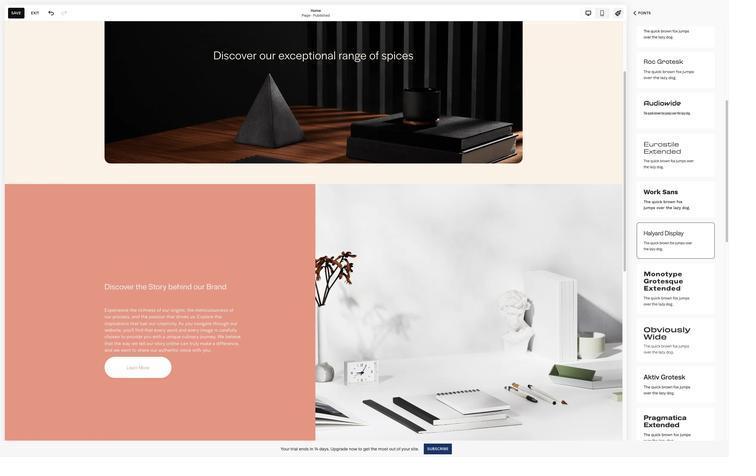 Task type: vqa. For each thing, say whether or not it's contained in the screenshot.
HWT Aetna Extra Condensed Amiri
no



Task type: describe. For each thing, give the bounding box(es) containing it.
dog. inside obviously wide the quick brown fox jumps over the lazy dog.
[[667, 350, 674, 355]]

brown inside pragmatica extended the quick brown fox jumps over the lazy dog.
[[662, 433, 673, 438]]

dog. inside audiowide the quick brown fox jumps over the lazy dog.
[[686, 110, 691, 116]]

audiowide the quick brown fox jumps over the lazy dog.
[[644, 99, 691, 116]]

obviously
[[644, 324, 691, 335]]

save button
[[8, 8, 24, 18]]

out
[[389, 447, 396, 452]]

the inside the monotype grotesque extended the quick brown fox jumps over the lazy dog.
[[652, 302, 658, 307]]

over inside audiowide the quick brown fox jumps over the lazy dog.
[[673, 110, 677, 116]]

pragmatica
[[644, 414, 687, 423]]

exit
[[31, 11, 39, 15]]

eurostile extended the quick brown fox jumps over the lazy dog.
[[644, 140, 694, 169]]

dog. inside the monotype grotesque extended the quick brown fox jumps over the lazy dog.
[[666, 302, 674, 307]]

work sans
[[644, 189, 678, 196]]

fox inside the monotype grotesque extended the quick brown fox jumps over the lazy dog.
[[673, 296, 679, 301]]

quick inside obviously wide the quick brown fox jumps over the lazy dog.
[[652, 344, 661, 349]]

home
[[311, 8, 321, 13]]

dog. inside eurostile extended the quick brown fox jumps over the lazy dog.
[[657, 165, 664, 169]]

lazy inside halyard display the quick brown fox jumps over the lazy dog.
[[650, 247, 656, 252]]

brown inside roc grotesk the quick brown fox jumps over the lazy dog.
[[663, 70, 676, 75]]

·
[[311, 13, 312, 17]]

your trial ends in 14 days. upgrade now to get the most out of your site.
[[281, 447, 419, 452]]

quick down work sans
[[652, 200, 663, 204]]

lazy inside roc grotesk the quick brown fox jumps over the lazy dog.
[[661, 76, 668, 81]]

dog. inside button
[[666, 35, 674, 40]]

get
[[363, 447, 370, 452]]

to
[[359, 447, 362, 452]]

aktiv
[[644, 374, 660, 382]]

quick inside button
[[651, 29, 660, 34]]

jumps inside audiowide the quick brown fox jumps over the lazy dog.
[[665, 110, 672, 116]]

fox inside audiowide the quick brown fox jumps over the lazy dog.
[[662, 110, 665, 116]]

5 the from the top
[[644, 200, 651, 204]]

fox inside obviously wide the quick brown fox jumps over the lazy dog.
[[673, 344, 678, 349]]

halyard display the quick brown fox jumps over the lazy dog.
[[644, 229, 693, 252]]

the down aktiv
[[653, 391, 659, 396]]

your
[[402, 447, 410, 452]]

quick inside halyard display the quick brown fox jumps over the lazy dog.
[[651, 241, 659, 246]]

extended for eurostile
[[644, 147, 682, 156]]

jumps inside pragmatica extended the quick brown fox jumps over the lazy dog.
[[681, 433, 691, 438]]

the quick brown fox jumps over the lazy dog. for grotesk
[[644, 385, 691, 396]]

over inside button
[[644, 35, 651, 40]]

dog. inside roc grotesk the quick brown fox jumps over the lazy dog.
[[669, 76, 677, 81]]

display
[[665, 229, 684, 238]]

the inside roc grotesk the quick brown fox jumps over the lazy dog.
[[644, 70, 651, 75]]

now
[[349, 447, 358, 452]]

brown inside eurostile extended the quick brown fox jumps over the lazy dog.
[[660, 159, 670, 163]]

jumps inside obviously wide the quick brown fox jumps over the lazy dog.
[[679, 344, 690, 349]]

lazy inside the monotype grotesque extended the quick brown fox jumps over the lazy dog.
[[659, 302, 665, 307]]

most
[[378, 447, 388, 452]]

extended for pragmatica
[[644, 421, 680, 430]]

jumps inside halyard display the quick brown fox jumps over the lazy dog.
[[676, 241, 685, 246]]

days.
[[319, 447, 330, 452]]

of
[[397, 447, 401, 452]]

jumps inside the monotype grotesque extended the quick brown fox jumps over the lazy dog.
[[679, 296, 690, 301]]

over inside halyard display the quick brown fox jumps over the lazy dog.
[[686, 241, 693, 246]]

page
[[302, 13, 311, 17]]

over inside obviously wide the quick brown fox jumps over the lazy dog.
[[644, 350, 652, 355]]

the inside obviously wide the quick brown fox jumps over the lazy dog.
[[644, 344, 651, 349]]

the inside pragmatica extended the quick brown fox jumps over the lazy dog.
[[644, 433, 651, 438]]

subscribe button
[[424, 444, 452, 455]]

save
[[11, 11, 21, 15]]

monotype grotesque extended the quick brown fox jumps over the lazy dog.
[[644, 270, 690, 307]]

roc
[[644, 58, 656, 67]]

the inside audiowide the quick brown fox jumps over the lazy dog.
[[644, 110, 648, 116]]

subscribe
[[427, 447, 449, 452]]

in
[[310, 447, 313, 452]]

obviously wide the quick brown fox jumps over the lazy dog.
[[644, 324, 691, 355]]

the inside button
[[652, 35, 658, 40]]

lazy inside button
[[659, 35, 666, 40]]

over inside roc grotesk the quick brown fox jumps over the lazy dog.
[[644, 76, 653, 81]]

the inside eurostile extended the quick brown fox jumps over the lazy dog.
[[644, 159, 650, 163]]



Task type: locate. For each thing, give the bounding box(es) containing it.
the up roc
[[652, 35, 658, 40]]

quick down wide
[[652, 344, 661, 349]]

published
[[313, 13, 330, 17]]

the inside the monotype grotesque extended the quick brown fox jumps over the lazy dog.
[[644, 296, 650, 301]]

2 extended from the top
[[644, 285, 681, 293]]

fox inside halyard display the quick brown fox jumps over the lazy dog.
[[670, 241, 675, 246]]

the down pragmatica
[[653, 439, 658, 444]]

pragmatica extended the quick brown fox jumps over the lazy dog.
[[644, 414, 691, 444]]

the quick brown fox jumps over the lazy dog.
[[644, 29, 689, 40], [644, 200, 690, 210], [644, 385, 691, 396]]

3 the quick brown fox jumps over the lazy dog. from the top
[[644, 385, 691, 396]]

quick inside roc grotesk the quick brown fox jumps over the lazy dog.
[[652, 70, 662, 75]]

the inside obviously wide the quick brown fox jumps over the lazy dog.
[[653, 350, 658, 355]]

the quick brown fox jumps over the lazy dog. inside button
[[644, 29, 689, 40]]

the down fonts
[[644, 29, 650, 34]]

7 the from the top
[[644, 296, 650, 301]]

4 the from the top
[[644, 159, 650, 163]]

the up "work"
[[644, 165, 649, 169]]

quick down roc
[[652, 70, 662, 75]]

2 vertical spatial extended
[[644, 421, 680, 430]]

quick
[[651, 29, 660, 34], [652, 70, 662, 75], [648, 110, 654, 116], [651, 159, 660, 163], [652, 200, 663, 204], [651, 241, 659, 246], [651, 296, 661, 301], [652, 344, 661, 349], [652, 385, 661, 390], [652, 433, 661, 438]]

jumps
[[679, 29, 689, 34], [683, 70, 694, 75], [665, 110, 672, 116], [677, 159, 686, 163], [644, 206, 656, 210], [676, 241, 685, 246], [679, 296, 690, 301], [679, 344, 690, 349], [680, 385, 691, 390], [681, 433, 691, 438]]

your
[[281, 447, 290, 452]]

lazy inside audiowide the quick brown fox jumps over the lazy dog.
[[682, 110, 686, 116]]

quick down grotesque
[[651, 296, 661, 301]]

brown inside halyard display the quick brown fox jumps over the lazy dog.
[[660, 241, 670, 246]]

2 the from the top
[[644, 70, 651, 75]]

the quick brown fox jumps over the lazy dog. for sans
[[644, 200, 690, 210]]

the down grotesque
[[652, 302, 658, 307]]

fox inside eurostile extended the quick brown fox jumps over the lazy dog.
[[671, 159, 676, 163]]

site.
[[411, 447, 419, 452]]

the
[[644, 29, 650, 34], [644, 70, 651, 75], [644, 110, 648, 116], [644, 159, 650, 163], [644, 200, 651, 204], [644, 241, 650, 246], [644, 296, 650, 301], [644, 344, 651, 349], [644, 385, 651, 390], [644, 433, 651, 438]]

1 vertical spatial grotesk
[[661, 374, 686, 382]]

quick inside audiowide the quick brown fox jumps over the lazy dog.
[[648, 110, 654, 116]]

the down audiowide
[[678, 110, 681, 116]]

brown inside obviously wide the quick brown fox jumps over the lazy dog.
[[662, 344, 672, 349]]

quick down aktiv
[[652, 385, 661, 390]]

extended inside pragmatica extended the quick brown fox jumps over the lazy dog.
[[644, 421, 680, 430]]

1 vertical spatial the quick brown fox jumps over the lazy dog.
[[644, 200, 690, 210]]

the inside halyard display the quick brown fox jumps over the lazy dog.
[[644, 241, 650, 246]]

aktiv grotesk
[[644, 374, 686, 382]]

the down 'eurostile'
[[644, 159, 650, 163]]

1 vertical spatial extended
[[644, 285, 681, 293]]

quick inside pragmatica extended the quick brown fox jumps over the lazy dog.
[[652, 433, 661, 438]]

lazy inside obviously wide the quick brown fox jumps over the lazy dog.
[[659, 350, 666, 355]]

extended inside eurostile extended the quick brown fox jumps over the lazy dog.
[[644, 147, 682, 156]]

sans
[[663, 189, 678, 196]]

home page · published
[[302, 8, 330, 17]]

over inside pragmatica extended the quick brown fox jumps over the lazy dog.
[[644, 439, 652, 444]]

the
[[652, 35, 658, 40], [654, 76, 660, 81], [678, 110, 681, 116], [644, 165, 649, 169], [666, 206, 673, 210], [644, 247, 649, 252], [652, 302, 658, 307], [653, 350, 658, 355], [653, 391, 659, 396], [653, 439, 658, 444], [371, 447, 377, 452]]

the down aktiv
[[644, 385, 651, 390]]

lazy inside pragmatica extended the quick brown fox jumps over the lazy dog.
[[659, 439, 666, 444]]

extended
[[644, 147, 682, 156], [644, 285, 681, 293], [644, 421, 680, 430]]

brown inside the monotype grotesque extended the quick brown fox jumps over the lazy dog.
[[661, 296, 672, 301]]

the inside button
[[644, 29, 650, 34]]

grotesk for roc
[[658, 58, 684, 67]]

2 the quick brown fox jumps over the lazy dog. from the top
[[644, 200, 690, 210]]

lazy inside eurostile extended the quick brown fox jumps over the lazy dog.
[[650, 165, 656, 169]]

the down halyard
[[644, 241, 650, 246]]

the inside roc grotesk the quick brown fox jumps over the lazy dog.
[[654, 76, 660, 81]]

dog. inside pragmatica extended the quick brown fox jumps over the lazy dog.
[[667, 439, 675, 444]]

quick down fonts
[[651, 29, 660, 34]]

over inside the monotype grotesque extended the quick brown fox jumps over the lazy dog.
[[644, 302, 652, 307]]

jumps inside roc grotesk the quick brown fox jumps over the lazy dog.
[[683, 70, 694, 75]]

the down audiowide
[[644, 110, 648, 116]]

quick down 'eurostile'
[[651, 159, 660, 163]]

1 extended from the top
[[644, 147, 682, 156]]

the quick brown fox jumps over the lazy dog. button
[[637, 11, 715, 47]]

fox inside button
[[673, 29, 678, 34]]

upgrade
[[331, 447, 348, 452]]

the down grotesque
[[644, 296, 650, 301]]

grotesque
[[644, 277, 684, 286]]

brown
[[661, 29, 672, 34], [663, 70, 676, 75], [655, 110, 661, 116], [660, 159, 670, 163], [664, 200, 676, 204], [660, 241, 670, 246], [661, 296, 672, 301], [662, 344, 672, 349], [662, 385, 673, 390], [662, 433, 673, 438]]

2 vertical spatial the quick brown fox jumps over the lazy dog.
[[644, 385, 691, 396]]

over
[[644, 35, 651, 40], [644, 76, 653, 81], [673, 110, 677, 116], [687, 159, 694, 163], [657, 206, 665, 210], [686, 241, 693, 246], [644, 302, 652, 307], [644, 350, 652, 355], [644, 391, 652, 396], [644, 439, 652, 444]]

exit button
[[28, 8, 42, 18]]

quick down audiowide
[[648, 110, 654, 116]]

the right the get
[[371, 447, 377, 452]]

1 the quick brown fox jumps over the lazy dog. from the top
[[644, 29, 689, 40]]

the down sans
[[666, 206, 673, 210]]

halyard
[[644, 229, 664, 238]]

8 the from the top
[[644, 344, 651, 349]]

over inside eurostile extended the quick brown fox jumps over the lazy dog.
[[687, 159, 694, 163]]

dog.
[[666, 35, 674, 40], [669, 76, 677, 81], [686, 110, 691, 116], [657, 165, 664, 169], [683, 206, 690, 210], [657, 247, 664, 252], [666, 302, 674, 307], [667, 350, 674, 355], [667, 391, 675, 396], [667, 439, 675, 444]]

audiowide
[[644, 99, 681, 108]]

fox inside pragmatica extended the quick brown fox jumps over the lazy dog.
[[674, 433, 679, 438]]

quick inside the monotype grotesque extended the quick brown fox jumps over the lazy dog.
[[651, 296, 661, 301]]

grotesk right roc
[[658, 58, 684, 67]]

the down roc
[[644, 70, 651, 75]]

quick down halyard
[[651, 241, 659, 246]]

jumps inside the quick brown fox jumps over the lazy dog. button
[[679, 29, 689, 34]]

quick inside eurostile extended the quick brown fox jumps over the lazy dog.
[[651, 159, 660, 163]]

fox inside roc grotesk the quick brown fox jumps over the lazy dog.
[[676, 70, 682, 75]]

wide
[[644, 331, 667, 342]]

9 the from the top
[[644, 385, 651, 390]]

the down halyard
[[644, 247, 649, 252]]

grotesk
[[658, 58, 684, 67], [661, 374, 686, 382]]

dog. inside halyard display the quick brown fox jumps over the lazy dog.
[[657, 247, 664, 252]]

0 vertical spatial extended
[[644, 147, 682, 156]]

the inside audiowide the quick brown fox jumps over the lazy dog.
[[678, 110, 681, 116]]

brown inside audiowide the quick brown fox jumps over the lazy dog.
[[655, 110, 661, 116]]

the down roc
[[654, 76, 660, 81]]

work
[[644, 189, 661, 196]]

the inside halyard display the quick brown fox jumps over the lazy dog.
[[644, 247, 649, 252]]

roc grotesk the quick brown fox jumps over the lazy dog.
[[644, 58, 694, 81]]

the down wide
[[653, 350, 658, 355]]

3 extended from the top
[[644, 421, 680, 430]]

quick down pragmatica
[[652, 433, 661, 438]]

0 vertical spatial the quick brown fox jumps over the lazy dog.
[[644, 29, 689, 40]]

grotesk inside roc grotesk the quick brown fox jumps over the lazy dog.
[[658, 58, 684, 67]]

brown inside button
[[661, 29, 672, 34]]

14
[[314, 447, 318, 452]]

the down "work"
[[644, 200, 651, 204]]

extended inside the monotype grotesque extended the quick brown fox jumps over the lazy dog.
[[644, 285, 681, 293]]

the down wide
[[644, 344, 651, 349]]

the inside eurostile extended the quick brown fox jumps over the lazy dog.
[[644, 165, 649, 169]]

6 the from the top
[[644, 241, 650, 246]]

jumps inside eurostile extended the quick brown fox jumps over the lazy dog.
[[677, 159, 686, 163]]

1 the from the top
[[644, 29, 650, 34]]

lazy
[[659, 35, 666, 40], [661, 76, 668, 81], [682, 110, 686, 116], [650, 165, 656, 169], [674, 206, 681, 210], [650, 247, 656, 252], [659, 302, 665, 307], [659, 350, 666, 355], [659, 391, 666, 396], [659, 439, 666, 444]]

fonts
[[639, 11, 651, 15]]

the inside pragmatica extended the quick brown fox jumps over the lazy dog.
[[653, 439, 658, 444]]

fox
[[673, 29, 678, 34], [676, 70, 682, 75], [662, 110, 665, 116], [671, 159, 676, 163], [677, 200, 683, 204], [670, 241, 675, 246], [673, 296, 679, 301], [673, 344, 678, 349], [674, 385, 679, 390], [674, 433, 679, 438]]

the down pragmatica
[[644, 433, 651, 438]]

tab list
[[582, 8, 609, 18]]

ends
[[299, 447, 309, 452]]

10 the from the top
[[644, 433, 651, 438]]

trial
[[291, 447, 298, 452]]

grotesk right aktiv
[[661, 374, 686, 382]]

0 vertical spatial grotesk
[[658, 58, 684, 67]]

eurostile
[[644, 140, 680, 149]]

fonts button
[[627, 7, 658, 20]]

grotesk for aktiv
[[661, 374, 686, 382]]

monotype
[[644, 270, 683, 279]]

3 the from the top
[[644, 110, 648, 116]]



